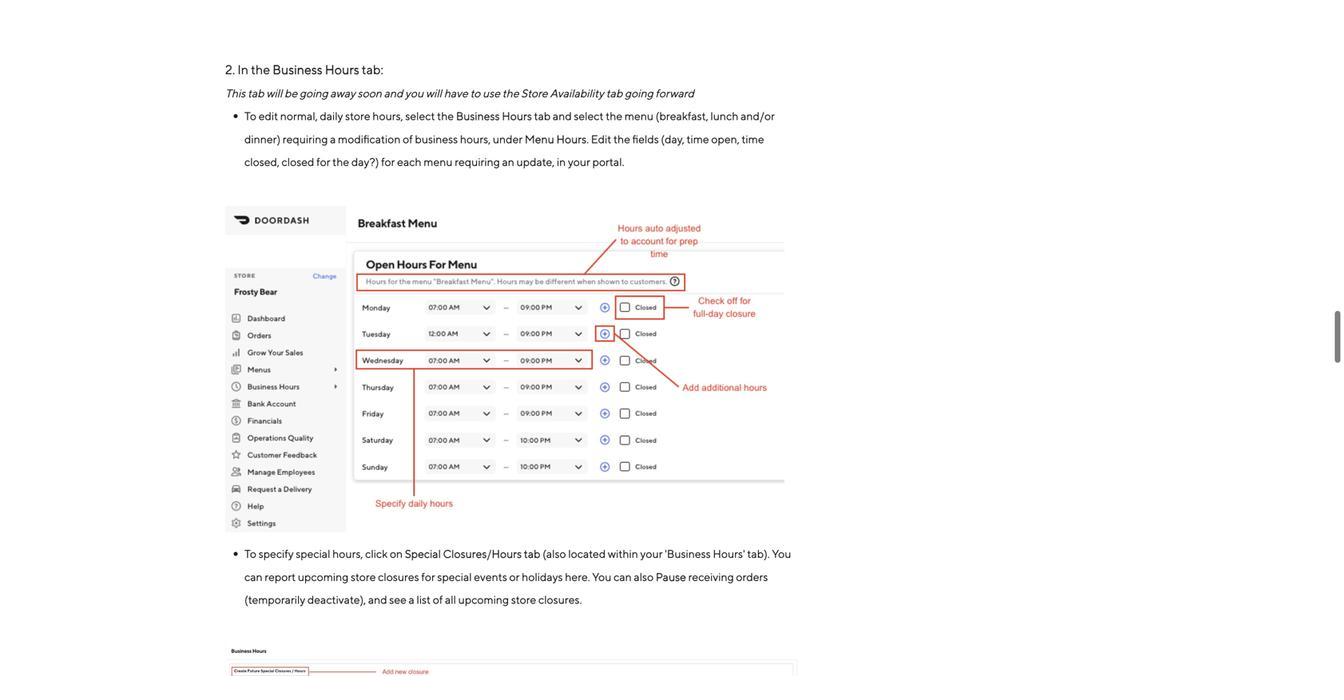 Task type: describe. For each thing, give the bounding box(es) containing it.
hours'
[[713, 547, 745, 560]]

1 going from the left
[[300, 86, 328, 99]]

see
[[389, 593, 407, 606]]

day?)
[[351, 155, 379, 168]]

tab inside "tab and select the menu (breakfast, lunch and/or dinner) requiring a modification of business hours, under"
[[534, 109, 551, 122]]

availability
[[550, 86, 604, 99]]

0 vertical spatial special
[[296, 547, 330, 560]]

tab left (also
[[524, 547, 540, 560]]

on
[[390, 547, 403, 560]]

0 vertical spatial you
[[772, 547, 791, 560]]

business
[[415, 132, 458, 145]]

1 vertical spatial your
[[640, 547, 663, 560]]

closures/hours
[[443, 547, 522, 560]]

located
[[568, 547, 606, 560]]

2 vertical spatial hours,
[[332, 547, 363, 560]]

to specify special hours, click on special closures/hours tab (also located within your 'business hours' tab).
[[244, 547, 772, 560]]

away
[[330, 86, 355, 99]]

(day,
[[661, 132, 685, 145]]

2 time from the left
[[742, 132, 764, 145]]

here.
[[565, 570, 590, 583]]

or
[[509, 570, 520, 583]]

in
[[237, 61, 249, 76]]

normal,
[[280, 109, 318, 122]]

of inside receiving orders (temporarily deactivate), and see a list of all upcoming store closures.
[[433, 593, 443, 606]]

1 time from the left
[[687, 132, 709, 145]]

of inside "tab and select the menu (breakfast, lunch and/or dinner) requiring a modification of business hours, under"
[[403, 132, 413, 145]]

requiring inside "tab and select the menu (breakfast, lunch and/or dinner) requiring a modification of business hours, under"
[[283, 132, 328, 145]]

you
[[405, 86, 424, 99]]

(breakfast,
[[656, 109, 708, 122]]

within
[[608, 547, 638, 560]]

upcoming inside receiving orders (temporarily deactivate), and see a list of all upcoming store closures.
[[458, 593, 509, 606]]

1 horizontal spatial business
[[456, 109, 500, 122]]

requiring inside . edit the fields (day, time open, time closed, closed for the day?) for each menu requiring an update, in your portal.
[[455, 155, 500, 168]]

for inside you can report upcoming store closures for special events or holidays here. you can also
[[421, 570, 435, 583]]

menu
[[525, 132, 554, 145]]

0 horizontal spatial business
[[273, 61, 323, 76]]

all
[[445, 593, 456, 606]]

closed,
[[244, 155, 280, 168]]

1 horizontal spatial hours
[[502, 109, 532, 122]]

2 will from the left
[[426, 86, 442, 99]]

have
[[444, 86, 468, 99]]

0 horizontal spatial for
[[316, 155, 330, 168]]

tab right this
[[248, 86, 264, 99]]

pause
[[656, 570, 686, 583]]

be
[[284, 86, 297, 99]]

tab and select the menu (breakfast, lunch and/or dinner) requiring a modification of business hours, under
[[244, 109, 775, 145]]

dinner)
[[244, 132, 281, 145]]

click
[[365, 547, 388, 560]]

modification
[[338, 132, 401, 145]]

.
[[587, 132, 589, 145]]

under
[[493, 132, 523, 145]]

events
[[474, 570, 507, 583]]

each
[[397, 155, 422, 168]]

2.
[[225, 61, 235, 76]]

in
[[557, 155, 566, 168]]

menu inside . edit the fields (day, time open, time closed, closed for the day?) for each menu requiring an update, in your portal.
[[424, 155, 453, 168]]

receiving orders (temporarily deactivate), and see a list of all upcoming store closures.
[[244, 570, 768, 606]]

update,
[[517, 155, 555, 168]]

you can report upcoming store closures for special events or holidays here. you can also
[[244, 547, 791, 583]]

your inside . edit the fields (day, time open, time closed, closed for the day?) for each menu requiring an update, in your portal.
[[568, 155, 590, 168]]

specify
[[259, 547, 294, 560]]

to
[[470, 86, 480, 99]]

and inside receiving orders (temporarily deactivate), and see a list of all upcoming store closures.
[[368, 593, 387, 606]]

1 horizontal spatial hours,
[[373, 109, 403, 122]]

menu hours
[[525, 132, 587, 145]]

the right in
[[251, 61, 270, 76]]

an
[[502, 155, 514, 168]]

closures
[[378, 570, 419, 583]]

store inside receiving orders (temporarily deactivate), and see a list of all upcoming store closures.
[[511, 593, 536, 606]]



Task type: locate. For each thing, give the bounding box(es) containing it.
edit
[[591, 132, 611, 145]]

1 vertical spatial store
[[351, 570, 376, 583]]

0 horizontal spatial will
[[266, 86, 282, 99]]

holidays
[[522, 570, 563, 583]]

hours up away
[[325, 61, 359, 76]]

0 vertical spatial hours
[[325, 61, 359, 76]]

the left day?)
[[332, 155, 349, 168]]

the up business
[[437, 109, 454, 122]]

2 vertical spatial store
[[511, 593, 536, 606]]

tab up menu
[[534, 109, 551, 122]]

time right (day, on the top of page
[[687, 132, 709, 145]]

also
[[634, 570, 654, 583]]

1 horizontal spatial requiring
[[455, 155, 500, 168]]

store for upcoming
[[351, 570, 376, 583]]

store
[[345, 109, 370, 122], [351, 570, 376, 583], [511, 593, 536, 606]]

a
[[330, 132, 336, 145], [409, 593, 414, 606]]

0 horizontal spatial you
[[592, 570, 612, 583]]

2 to from the top
[[244, 547, 256, 560]]

receiving
[[688, 570, 734, 583]]

requiring
[[283, 132, 328, 145], [455, 155, 500, 168]]

fields
[[632, 132, 659, 145]]

user-added image image
[[225, 205, 785, 532], [225, 643, 797, 677]]

0 horizontal spatial hours,
[[332, 547, 363, 560]]

1 vertical spatial of
[[433, 593, 443, 606]]

to left edit
[[244, 109, 256, 122]]

2 horizontal spatial hours
[[556, 132, 587, 145]]

1 horizontal spatial of
[[433, 593, 443, 606]]

to for to specify special hours,
[[244, 547, 256, 560]]

(temporarily
[[244, 593, 305, 606]]

1 horizontal spatial going
[[625, 86, 653, 99]]

0 vertical spatial a
[[330, 132, 336, 145]]

0 vertical spatial to
[[244, 109, 256, 122]]

upcoming down events
[[458, 593, 509, 606]]

a inside "tab and select the menu (breakfast, lunch and/or dinner) requiring a modification of business hours, under"
[[330, 132, 336, 145]]

requiring left an
[[455, 155, 500, 168]]

select
[[405, 109, 435, 122], [574, 109, 604, 122]]

this
[[225, 86, 245, 99]]

1 vertical spatial special
[[437, 570, 472, 583]]

0 vertical spatial your
[[568, 155, 590, 168]]

0 vertical spatial upcoming
[[298, 570, 349, 583]]

1 vertical spatial hours,
[[460, 132, 491, 145]]

1 horizontal spatial can
[[614, 570, 632, 583]]

select up . at the left top of page
[[574, 109, 604, 122]]

0 vertical spatial of
[[403, 132, 413, 145]]

special up all at left bottom
[[437, 570, 472, 583]]

1 can from the left
[[244, 570, 263, 583]]

and left see
[[368, 593, 387, 606]]

1 select from the left
[[405, 109, 435, 122]]

special inside you can report upcoming store closures for special events or holidays here. you can also
[[437, 570, 472, 583]]

daily
[[320, 109, 343, 122]]

upcoming inside you can report upcoming store closures for special events or holidays here. you can also
[[298, 570, 349, 583]]

1 vertical spatial upcoming
[[458, 593, 509, 606]]

0 vertical spatial business
[[273, 61, 323, 76]]

special
[[296, 547, 330, 560], [437, 570, 472, 583]]

hours, left click
[[332, 547, 363, 560]]

store down click
[[351, 570, 376, 583]]

0 horizontal spatial upcoming
[[298, 570, 349, 583]]

menu
[[625, 109, 654, 122], [424, 155, 453, 168]]

1 vertical spatial menu
[[424, 155, 453, 168]]

0 horizontal spatial of
[[403, 132, 413, 145]]

menu down business
[[424, 155, 453, 168]]

store
[[521, 86, 548, 99]]

0 horizontal spatial requiring
[[283, 132, 328, 145]]

time down and/or
[[742, 132, 764, 145]]

1 vertical spatial user-added image image
[[225, 643, 797, 677]]

closed
[[282, 155, 314, 168]]

1 vertical spatial to
[[244, 547, 256, 560]]

and left you
[[384, 86, 403, 99]]

2 vertical spatial hours
[[556, 132, 587, 145]]

business
[[273, 61, 323, 76], [456, 109, 500, 122]]

the inside "tab and select the menu (breakfast, lunch and/or dinner) requiring a modification of business hours, under"
[[606, 109, 623, 122]]

store for daily
[[345, 109, 370, 122]]

store up modification
[[345, 109, 370, 122]]

forward
[[655, 86, 694, 99]]

1 vertical spatial you
[[592, 570, 612, 583]]

for up list at the left of the page
[[421, 570, 435, 583]]

1 vertical spatial and
[[553, 109, 572, 122]]

the right use
[[502, 86, 519, 99]]

requiring down the normal, on the left top of the page
[[283, 132, 328, 145]]

your
[[568, 155, 590, 168], [640, 547, 663, 560]]

going
[[300, 86, 328, 99], [625, 86, 653, 99]]

menu inside "tab and select the menu (breakfast, lunch and/or dinner) requiring a modification of business hours, under"
[[625, 109, 654, 122]]

tab).
[[747, 547, 770, 560]]

can left "report" at bottom left
[[244, 570, 263, 583]]

going right be
[[300, 86, 328, 99]]

2 can from the left
[[614, 570, 632, 583]]

1 horizontal spatial a
[[409, 593, 414, 606]]

store inside you can report upcoming store closures for special events or holidays here. you can also
[[351, 570, 376, 583]]

to edit normal, daily store hours, select the business hours
[[244, 109, 532, 122]]

1 horizontal spatial upcoming
[[458, 593, 509, 606]]

portal.
[[592, 155, 624, 168]]

of left all at left bottom
[[433, 593, 443, 606]]

0 horizontal spatial hours
[[325, 61, 359, 76]]

will right you
[[426, 86, 442, 99]]

you right tab).
[[772, 547, 791, 560]]

select inside "tab and select the menu (breakfast, lunch and/or dinner) requiring a modification of business hours, under"
[[574, 109, 604, 122]]

0 vertical spatial menu
[[625, 109, 654, 122]]

for left each
[[381, 155, 395, 168]]

0 vertical spatial store
[[345, 109, 370, 122]]

can
[[244, 570, 263, 583], [614, 570, 632, 583]]

tab right availability
[[606, 86, 623, 99]]

2 vertical spatial and
[[368, 593, 387, 606]]

your right in
[[568, 155, 590, 168]]

tab:
[[362, 61, 383, 76]]

1 horizontal spatial your
[[640, 547, 663, 560]]

edit
[[259, 109, 278, 122]]

a down daily
[[330, 132, 336, 145]]

0 horizontal spatial can
[[244, 570, 263, 583]]

1 to from the top
[[244, 109, 256, 122]]

store down or
[[511, 593, 536, 606]]

for
[[316, 155, 330, 168], [381, 155, 395, 168], [421, 570, 435, 583]]

to left "specify"
[[244, 547, 256, 560]]

hours up the under at the top left of page
[[502, 109, 532, 122]]

business up be
[[273, 61, 323, 76]]

2. in the business hours tab:
[[225, 61, 383, 76]]

1 user-added image image from the top
[[225, 205, 785, 532]]

time
[[687, 132, 709, 145], [742, 132, 764, 145]]

1 vertical spatial a
[[409, 593, 414, 606]]

0 vertical spatial hours,
[[373, 109, 403, 122]]

0 vertical spatial and
[[384, 86, 403, 99]]

this tab will be going away soon and you will have to use the store availability tab going forward
[[225, 86, 694, 99]]

open,
[[711, 132, 740, 145]]

to for to edit normal, daily store hours, select the
[[244, 109, 256, 122]]

the
[[251, 61, 270, 76], [502, 86, 519, 99], [437, 109, 454, 122], [606, 109, 623, 122], [614, 132, 630, 145], [332, 155, 349, 168]]

1 vertical spatial business
[[456, 109, 500, 122]]

1 horizontal spatial menu
[[625, 109, 654, 122]]

closures.
[[538, 593, 582, 606]]

hours, down soon
[[373, 109, 403, 122]]

lunch
[[711, 109, 739, 122]]

orders
[[736, 570, 768, 583]]

and up the menu hours
[[553, 109, 572, 122]]

special right "specify"
[[296, 547, 330, 560]]

. edit the fields (day, time open, time closed, closed for the day?) for each menu requiring an update, in your portal.
[[244, 132, 764, 168]]

0 horizontal spatial special
[[296, 547, 330, 560]]

hours, inside "tab and select the menu (breakfast, lunch and/or dinner) requiring a modification of business hours, under"
[[460, 132, 491, 145]]

2 going from the left
[[625, 86, 653, 99]]

soon
[[358, 86, 382, 99]]

of up each
[[403, 132, 413, 145]]

the right the edit
[[614, 132, 630, 145]]

0 horizontal spatial your
[[568, 155, 590, 168]]

1 horizontal spatial for
[[381, 155, 395, 168]]

special
[[405, 547, 441, 560]]

your up also
[[640, 547, 663, 560]]

to
[[244, 109, 256, 122], [244, 547, 256, 560]]

0 horizontal spatial select
[[405, 109, 435, 122]]

2 user-added image image from the top
[[225, 643, 797, 677]]

a left list at the left of the page
[[409, 593, 414, 606]]

list
[[417, 593, 431, 606]]

0 horizontal spatial a
[[330, 132, 336, 145]]

0 horizontal spatial time
[[687, 132, 709, 145]]

business down to
[[456, 109, 500, 122]]

2 horizontal spatial hours,
[[460, 132, 491, 145]]

going left "forward"
[[625, 86, 653, 99]]

0 vertical spatial user-added image image
[[225, 205, 785, 532]]

hours up in
[[556, 132, 587, 145]]

(also
[[543, 547, 566, 560]]

1 horizontal spatial special
[[437, 570, 472, 583]]

and inside "tab and select the menu (breakfast, lunch and/or dinner) requiring a modification of business hours, under"
[[553, 109, 572, 122]]

and
[[384, 86, 403, 99], [553, 109, 572, 122], [368, 593, 387, 606]]

1 horizontal spatial select
[[574, 109, 604, 122]]

1 vertical spatial hours
[[502, 109, 532, 122]]

1 horizontal spatial will
[[426, 86, 442, 99]]

0 vertical spatial requiring
[[283, 132, 328, 145]]

for right closed
[[316, 155, 330, 168]]

hours, left the under at the top left of page
[[460, 132, 491, 145]]

'business
[[665, 547, 711, 560]]

report
[[265, 570, 296, 583]]

select down you
[[405, 109, 435, 122]]

can left also
[[614, 570, 632, 583]]

hours
[[325, 61, 359, 76], [502, 109, 532, 122], [556, 132, 587, 145]]

upcoming up deactivate), at left
[[298, 570, 349, 583]]

the up the edit
[[606, 109, 623, 122]]

you
[[772, 547, 791, 560], [592, 570, 612, 583]]

use
[[483, 86, 500, 99]]

will left be
[[266, 86, 282, 99]]

0 horizontal spatial menu
[[424, 155, 453, 168]]

1 horizontal spatial time
[[742, 132, 764, 145]]

hours,
[[373, 109, 403, 122], [460, 132, 491, 145], [332, 547, 363, 560]]

menu up fields
[[625, 109, 654, 122]]

1 horizontal spatial you
[[772, 547, 791, 560]]

0 horizontal spatial going
[[300, 86, 328, 99]]

deactivate),
[[307, 593, 366, 606]]

1 will from the left
[[266, 86, 282, 99]]

tab
[[248, 86, 264, 99], [606, 86, 623, 99], [534, 109, 551, 122], [524, 547, 540, 560]]

2 select from the left
[[574, 109, 604, 122]]

upcoming
[[298, 570, 349, 583], [458, 593, 509, 606]]

and/or
[[741, 109, 775, 122]]

a inside receiving orders (temporarily deactivate), and see a list of all upcoming store closures.
[[409, 593, 414, 606]]

of
[[403, 132, 413, 145], [433, 593, 443, 606]]

will
[[266, 86, 282, 99], [426, 86, 442, 99]]

you right here.
[[592, 570, 612, 583]]

2 horizontal spatial for
[[421, 570, 435, 583]]

1 vertical spatial requiring
[[455, 155, 500, 168]]



Task type: vqa. For each thing, say whether or not it's contained in the screenshot.
"-" within the - Pro-bono legal assistance for Illinois restaurant operators.
no



